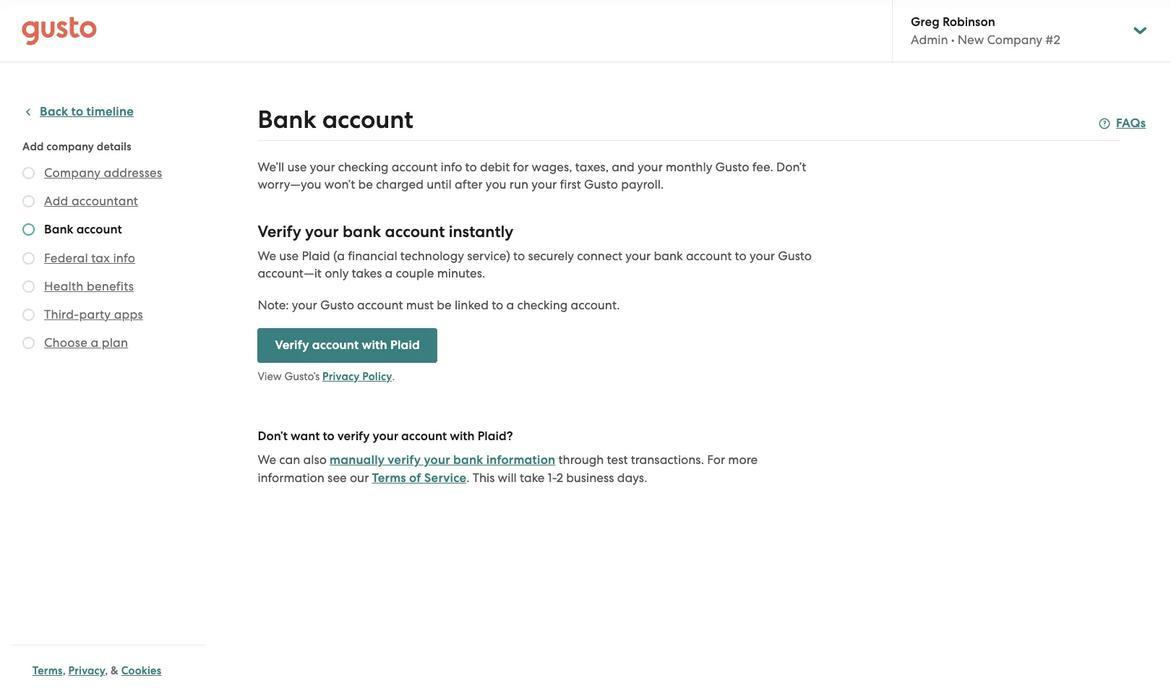 Task type: locate. For each thing, give the bounding box(es) containing it.
bank
[[258, 105, 316, 134], [44, 222, 73, 237]]

company inside button
[[44, 166, 101, 180]]

0 vertical spatial .
[[392, 370, 395, 383]]

1 , from the left
[[63, 665, 66, 678]]

0 vertical spatial company
[[987, 33, 1043, 47]]

0 horizontal spatial info
[[113, 251, 135, 265]]

1 horizontal spatial .
[[467, 471, 470, 485]]

1 horizontal spatial verify
[[388, 453, 421, 468]]

use inside we'll use your checking account info to debit for wages, taxes, and your monthly gusto fee. don't worry—you won't be charged until after you run your first gusto payroll.
[[287, 160, 307, 174]]

monthly
[[666, 160, 713, 174]]

financial
[[348, 249, 397, 263]]

use up "worry—you"
[[287, 160, 307, 174]]

party
[[79, 307, 111, 322]]

be right won't
[[358, 177, 373, 192]]

don't up can
[[258, 429, 288, 444]]

plaid left (a at the top
[[302, 249, 330, 263]]

account.
[[571, 298, 620, 312]]

1 vertical spatial verify
[[388, 453, 421, 468]]

checking
[[338, 160, 389, 174], [517, 298, 568, 312]]

health benefits
[[44, 279, 134, 294]]

faqs
[[1116, 116, 1146, 131]]

1 we from the top
[[258, 249, 276, 263]]

information inside the through test transactions. for more information see our
[[258, 471, 325, 485]]

0 horizontal spatial terms
[[33, 665, 63, 678]]

be
[[358, 177, 373, 192], [437, 298, 452, 312]]

0 horizontal spatial plaid
[[302, 249, 330, 263]]

, left &
[[105, 665, 108, 678]]

first
[[560, 177, 581, 192]]

a right linked
[[507, 298, 514, 312]]

don't
[[777, 160, 807, 174], [258, 429, 288, 444]]

0 vertical spatial info
[[441, 160, 462, 174]]

1 vertical spatial use
[[279, 249, 299, 263]]

terms link
[[33, 665, 63, 678]]

2 we from the top
[[258, 453, 276, 467]]

5 check image from the top
[[22, 337, 35, 349]]

1 horizontal spatial plaid
[[390, 338, 420, 353]]

2 vertical spatial a
[[91, 336, 99, 350]]

company addresses button
[[44, 164, 162, 182]]

add inside button
[[44, 194, 68, 208]]

verify for your
[[258, 222, 301, 242]]

want
[[291, 429, 320, 444]]

1 horizontal spatial checking
[[517, 298, 568, 312]]

1 vertical spatial plaid
[[390, 338, 420, 353]]

0 horizontal spatial .
[[392, 370, 395, 383]]

bank right connect
[[654, 249, 683, 263]]

0 horizontal spatial verify
[[338, 429, 370, 444]]

3 check image from the top
[[22, 281, 35, 293]]

0 vertical spatial checking
[[338, 160, 389, 174]]

plaid up the policy
[[390, 338, 420, 353]]

, left privacy link
[[63, 665, 66, 678]]

0 horizontal spatial privacy
[[68, 665, 105, 678]]

terms down we can also manually verify your bank information
[[372, 471, 406, 486]]

. down verify account with plaid button
[[392, 370, 395, 383]]

we can also manually verify your bank information
[[258, 453, 556, 468]]

0 horizontal spatial checking
[[338, 160, 389, 174]]

choose a plan
[[44, 336, 128, 350]]

transactions.
[[631, 453, 704, 467]]

use up account—it
[[279, 249, 299, 263]]

•
[[951, 33, 955, 47]]

1 vertical spatial a
[[507, 298, 514, 312]]

bank up financial
[[343, 222, 381, 242]]

home image
[[22, 16, 97, 45]]

we up account—it
[[258, 249, 276, 263]]

1 vertical spatial privacy
[[68, 665, 105, 678]]

you
[[486, 177, 507, 192]]

1 vertical spatial info
[[113, 251, 135, 265]]

1 vertical spatial bank
[[654, 249, 683, 263]]

checking inside we'll use your checking account info to debit for wages, taxes, and your monthly gusto fee. don't worry—you won't be charged until after you run your first gusto payroll.
[[338, 160, 389, 174]]

0 vertical spatial bank
[[258, 105, 316, 134]]

days.
[[617, 471, 648, 485]]

4 check image from the top
[[22, 309, 35, 321]]

company left "#2"
[[987, 33, 1043, 47]]

securely
[[528, 249, 574, 263]]

0 horizontal spatial with
[[362, 338, 387, 353]]

1 check image from the top
[[22, 167, 35, 179]]

1 horizontal spatial terms
[[372, 471, 406, 486]]

account inside list
[[76, 222, 122, 237]]

and
[[612, 160, 635, 174]]

a
[[385, 266, 393, 281], [507, 298, 514, 312], [91, 336, 99, 350]]

0 horizontal spatial a
[[91, 336, 99, 350]]

0 vertical spatial plaid
[[302, 249, 330, 263]]

0 horizontal spatial bank
[[343, 222, 381, 242]]

0 horizontal spatial bank account
[[44, 222, 122, 237]]

charged
[[376, 177, 424, 192]]

for
[[513, 160, 529, 174]]

0 vertical spatial verify
[[258, 222, 301, 242]]

federal tax info button
[[44, 249, 135, 267]]

add left accountant
[[44, 194, 68, 208]]

privacy policy link
[[323, 370, 392, 383]]

don't right fee.
[[777, 160, 807, 174]]

1 vertical spatial don't
[[258, 429, 288, 444]]

use inside verify your bank account instantly we use plaid (a financial technology service) to securely connect your bank account to your gusto account—it only takes a couple minutes.
[[279, 249, 299, 263]]

bank up federal
[[44, 222, 73, 237]]

0 horizontal spatial add
[[22, 140, 44, 153]]

1 horizontal spatial info
[[441, 160, 462, 174]]

1 vertical spatial with
[[450, 429, 475, 444]]

bank account
[[258, 105, 413, 134], [44, 222, 122, 237]]

verify for account
[[275, 338, 309, 353]]

bank account inside list
[[44, 222, 122, 237]]

1 horizontal spatial privacy
[[323, 370, 360, 383]]

add for add company details
[[22, 140, 44, 153]]

1-
[[548, 471, 557, 485]]

linked
[[455, 298, 489, 312]]

accountant
[[72, 194, 138, 208]]

gusto
[[716, 160, 750, 174], [584, 177, 618, 192], [778, 249, 812, 263], [320, 298, 354, 312]]

bank up this
[[453, 453, 483, 468]]

don't inside we'll use your checking account info to debit for wages, taxes, and your monthly gusto fee. don't worry—you won't be charged until after you run your first gusto payroll.
[[777, 160, 807, 174]]

0 vertical spatial don't
[[777, 160, 807, 174]]

2 vertical spatial bank
[[453, 453, 483, 468]]

1 vertical spatial check image
[[22, 223, 35, 236]]

0 vertical spatial privacy
[[323, 370, 360, 383]]

add
[[22, 140, 44, 153], [44, 194, 68, 208]]

1 horizontal spatial don't
[[777, 160, 807, 174]]

with up the policy
[[362, 338, 387, 353]]

we left can
[[258, 453, 276, 467]]

1 vertical spatial .
[[467, 471, 470, 485]]

taxes,
[[575, 160, 609, 174]]

bank up we'll
[[258, 105, 316, 134]]

0 vertical spatial a
[[385, 266, 393, 281]]

privacy left &
[[68, 665, 105, 678]]

view
[[258, 370, 282, 383]]

1 horizontal spatial add
[[44, 194, 68, 208]]

info up until
[[441, 160, 462, 174]]

bank account up won't
[[258, 105, 413, 134]]

bank inside list
[[44, 222, 73, 237]]

terms for of
[[372, 471, 406, 486]]

worry—you
[[258, 177, 322, 192]]

check image for health
[[22, 281, 35, 293]]

also
[[303, 453, 327, 467]]

terms left privacy link
[[33, 665, 63, 678]]

1 horizontal spatial ,
[[105, 665, 108, 678]]

we'll
[[258, 160, 284, 174]]

wages,
[[532, 160, 572, 174]]

service)
[[467, 249, 510, 263]]

new
[[958, 33, 984, 47]]

a inside 'button'
[[91, 336, 99, 350]]

add accountant button
[[44, 192, 138, 210]]

bank account up federal tax info button
[[44, 222, 122, 237]]

info right tax
[[113, 251, 135, 265]]

choose
[[44, 336, 88, 350]]

manually
[[330, 453, 385, 468]]

greg robinson admin • new company #2
[[911, 14, 1061, 47]]

checking up won't
[[338, 160, 389, 174]]

bank
[[343, 222, 381, 242], [654, 249, 683, 263], [453, 453, 483, 468]]

we'll use your checking account info to debit for wages, taxes, and your monthly gusto fee. don't worry—you won't be charged until after you run your first gusto payroll.
[[258, 160, 807, 192]]

0 vertical spatial be
[[358, 177, 373, 192]]

a inside verify your bank account instantly we use plaid (a financial technology service) to securely connect your bank account to your gusto account—it only takes a couple minutes.
[[385, 266, 393, 281]]

2 check image from the top
[[22, 223, 35, 236]]

1 vertical spatial terms
[[33, 665, 63, 678]]

information down can
[[258, 471, 325, 485]]

info
[[441, 160, 462, 174], [113, 251, 135, 265]]

check image left the choose
[[22, 337, 35, 349]]

verify up gusto's
[[275, 338, 309, 353]]

check image left health
[[22, 281, 35, 293]]

check image for add
[[22, 195, 35, 208]]

verify up of
[[388, 453, 421, 468]]

0 vertical spatial add
[[22, 140, 44, 153]]

. inside terms of service . this will take 1-2 business days.
[[467, 471, 470, 485]]

add left company
[[22, 140, 44, 153]]

be right 'must'
[[437, 298, 452, 312]]

0 horizontal spatial be
[[358, 177, 373, 192]]

verify up manually
[[338, 429, 370, 444]]

0 vertical spatial check image
[[22, 167, 35, 179]]

check image
[[22, 195, 35, 208], [22, 252, 35, 265], [22, 281, 35, 293], [22, 309, 35, 321], [22, 337, 35, 349]]

policy
[[362, 370, 392, 383]]

1 vertical spatial bank
[[44, 222, 73, 237]]

1 vertical spatial bank account
[[44, 222, 122, 237]]

1 horizontal spatial company
[[987, 33, 1043, 47]]

0 vertical spatial with
[[362, 338, 387, 353]]

1 vertical spatial we
[[258, 453, 276, 467]]

federal tax info
[[44, 251, 135, 265]]

0 vertical spatial bank
[[343, 222, 381, 242]]

will
[[498, 471, 517, 485]]

check image left third-
[[22, 309, 35, 321]]

0 horizontal spatial company
[[44, 166, 101, 180]]

. left this
[[467, 471, 470, 485]]

a left plan at left
[[91, 336, 99, 350]]

privacy down verify account with plaid button
[[323, 370, 360, 383]]

check image for third-
[[22, 309, 35, 321]]

a right takes
[[385, 266, 393, 281]]

2 check image from the top
[[22, 252, 35, 265]]

privacy for policy
[[323, 370, 360, 383]]

verify
[[338, 429, 370, 444], [388, 453, 421, 468]]

0 vertical spatial we
[[258, 249, 276, 263]]

for
[[707, 453, 725, 467]]

1 horizontal spatial a
[[385, 266, 393, 281]]

1 vertical spatial verify
[[275, 338, 309, 353]]

check image
[[22, 167, 35, 179], [22, 223, 35, 236]]

1 vertical spatial company
[[44, 166, 101, 180]]

company down company
[[44, 166, 101, 180]]

1 vertical spatial add
[[44, 194, 68, 208]]

verify up account—it
[[258, 222, 301, 242]]

information up the take
[[486, 453, 556, 468]]

run
[[510, 177, 529, 192]]

third-party apps
[[44, 307, 143, 322]]

1 horizontal spatial bank account
[[258, 105, 413, 134]]

0 horizontal spatial ,
[[63, 665, 66, 678]]

addresses
[[104, 166, 162, 180]]

to
[[71, 104, 83, 119], [465, 160, 477, 174], [513, 249, 525, 263], [735, 249, 747, 263], [492, 298, 504, 312], [323, 429, 335, 444]]

verify inside verify your bank account instantly we use plaid (a financial technology service) to securely connect your bank account to your gusto account—it only takes a couple minutes.
[[258, 222, 301, 242]]

with up manually verify your bank information button
[[450, 429, 475, 444]]

1 vertical spatial information
[[258, 471, 325, 485]]

check image left add accountant
[[22, 195, 35, 208]]

0 horizontal spatial information
[[258, 471, 325, 485]]

view gusto's privacy policy .
[[258, 370, 395, 383]]

health
[[44, 279, 84, 294]]

0 horizontal spatial bank
[[44, 222, 73, 237]]

add for add accountant
[[44, 194, 68, 208]]

terms
[[372, 471, 406, 486], [33, 665, 63, 678]]

check image left federal
[[22, 252, 35, 265]]

account inside button
[[312, 338, 359, 353]]

0 vertical spatial terms
[[372, 471, 406, 486]]

0 vertical spatial use
[[287, 160, 307, 174]]

verify inside button
[[275, 338, 309, 353]]

privacy
[[323, 370, 360, 383], [68, 665, 105, 678]]

checking down securely
[[517, 298, 568, 312]]

of
[[409, 471, 421, 486]]

1 vertical spatial be
[[437, 298, 452, 312]]

plaid?
[[478, 429, 513, 444]]

,
[[63, 665, 66, 678], [105, 665, 108, 678]]

1 check image from the top
[[22, 195, 35, 208]]

use
[[287, 160, 307, 174], [279, 249, 299, 263]]

1 horizontal spatial information
[[486, 453, 556, 468]]



Task type: describe. For each thing, give the bounding box(es) containing it.
gusto inside verify your bank account instantly we use plaid (a financial technology service) to securely connect your bank account to your gusto account—it only takes a couple minutes.
[[778, 249, 812, 263]]

note: your gusto account must be linked to a checking account.
[[258, 298, 620, 312]]

terms of service link
[[372, 471, 467, 486]]

1 horizontal spatial be
[[437, 298, 452, 312]]

plaid inside button
[[390, 338, 420, 353]]

2 horizontal spatial a
[[507, 298, 514, 312]]

terms of service . this will take 1-2 business days.
[[372, 471, 648, 486]]

privacy link
[[68, 665, 105, 678]]

back to timeline
[[40, 104, 134, 119]]

back to timeline button
[[22, 103, 134, 121]]

cookies button
[[121, 662, 161, 680]]

only
[[325, 266, 349, 281]]

2 horizontal spatial bank
[[654, 249, 683, 263]]

to inside button
[[71, 104, 83, 119]]

be inside we'll use your checking account info to debit for wages, taxes, and your monthly gusto fee. don't worry—you won't be charged until after you run your first gusto payroll.
[[358, 177, 373, 192]]

verify your bank account instantly we use plaid (a financial technology service) to securely connect your bank account to your gusto account—it only takes a couple minutes.
[[258, 222, 812, 281]]

back
[[40, 104, 68, 119]]

our
[[350, 471, 369, 485]]

third-party apps button
[[44, 306, 143, 323]]

company inside greg robinson admin • new company #2
[[987, 33, 1043, 47]]

check image for federal
[[22, 252, 35, 265]]

robinson
[[943, 14, 996, 30]]

through test transactions. for more information see our
[[258, 453, 758, 485]]

2
[[557, 471, 563, 485]]

plaid inside verify your bank account instantly we use plaid (a financial technology service) to securely connect your bank account to your gusto account—it only takes a couple minutes.
[[302, 249, 330, 263]]

0 vertical spatial verify
[[338, 429, 370, 444]]

company addresses
[[44, 166, 162, 180]]

add accountant
[[44, 194, 138, 208]]

#2
[[1046, 33, 1061, 47]]

service
[[424, 471, 467, 486]]

minutes.
[[437, 266, 485, 281]]

connect
[[577, 249, 623, 263]]

bank account list
[[22, 164, 200, 354]]

this
[[473, 471, 495, 485]]

0 vertical spatial information
[[486, 453, 556, 468]]

we inside we can also manually verify your bank information
[[258, 453, 276, 467]]

apps
[[114, 307, 143, 322]]

0 vertical spatial bank account
[[258, 105, 413, 134]]

payroll.
[[621, 177, 664, 192]]

company
[[46, 140, 94, 153]]

terms for ,
[[33, 665, 63, 678]]

details
[[97, 140, 131, 153]]

admin
[[911, 33, 948, 47]]

couple
[[396, 266, 434, 281]]

test
[[607, 453, 628, 467]]

must
[[406, 298, 434, 312]]

take
[[520, 471, 545, 485]]

see
[[328, 471, 347, 485]]

takes
[[352, 266, 382, 281]]

faqs button
[[1099, 115, 1146, 132]]

note:
[[258, 298, 289, 312]]

privacy for ,
[[68, 665, 105, 678]]

gusto's
[[284, 370, 320, 383]]

timeline
[[86, 104, 134, 119]]

until
[[427, 177, 452, 192]]

business
[[566, 471, 614, 485]]

1 vertical spatial checking
[[517, 298, 568, 312]]

info inside federal tax info button
[[113, 251, 135, 265]]

won't
[[325, 177, 355, 192]]

instantly
[[449, 222, 514, 242]]

federal
[[44, 251, 88, 265]]

technology
[[400, 249, 464, 263]]

manually verify your bank information button
[[330, 452, 556, 469]]

fee.
[[753, 160, 774, 174]]

terms , privacy , & cookies
[[33, 665, 161, 678]]

don't want to verify your account with plaid?
[[258, 429, 513, 444]]

verify account with plaid
[[275, 338, 420, 353]]

choose a plan button
[[44, 334, 128, 351]]

third-
[[44, 307, 79, 322]]

plan
[[102, 336, 128, 350]]

with inside button
[[362, 338, 387, 353]]

(a
[[333, 249, 345, 263]]

0 horizontal spatial don't
[[258, 429, 288, 444]]

account inside we'll use your checking account info to debit for wages, taxes, and your monthly gusto fee. don't worry—you won't be charged until after you run your first gusto payroll.
[[392, 160, 438, 174]]

&
[[111, 665, 119, 678]]

greg
[[911, 14, 940, 30]]

more
[[728, 453, 758, 467]]

account—it
[[258, 266, 322, 281]]

1 horizontal spatial with
[[450, 429, 475, 444]]

we inside verify your bank account instantly we use plaid (a financial technology service) to securely connect your bank account to your gusto account—it only takes a couple minutes.
[[258, 249, 276, 263]]

verify account with plaid button
[[258, 328, 437, 363]]

info inside we'll use your checking account info to debit for wages, taxes, and your monthly gusto fee. don't worry—you won't be charged until after you run your first gusto payroll.
[[441, 160, 462, 174]]

can
[[279, 453, 300, 467]]

1 horizontal spatial bank
[[258, 105, 316, 134]]

to inside we'll use your checking account info to debit for wages, taxes, and your monthly gusto fee. don't worry—you won't be charged until after you run your first gusto payroll.
[[465, 160, 477, 174]]

1 horizontal spatial bank
[[453, 453, 483, 468]]

debit
[[480, 160, 510, 174]]

tax
[[91, 251, 110, 265]]

add company details
[[22, 140, 131, 153]]

benefits
[[87, 279, 134, 294]]

check image for choose
[[22, 337, 35, 349]]

2 , from the left
[[105, 665, 108, 678]]

health benefits button
[[44, 278, 134, 295]]

cookies
[[121, 665, 161, 678]]



Task type: vqa. For each thing, say whether or not it's contained in the screenshot.
included
no



